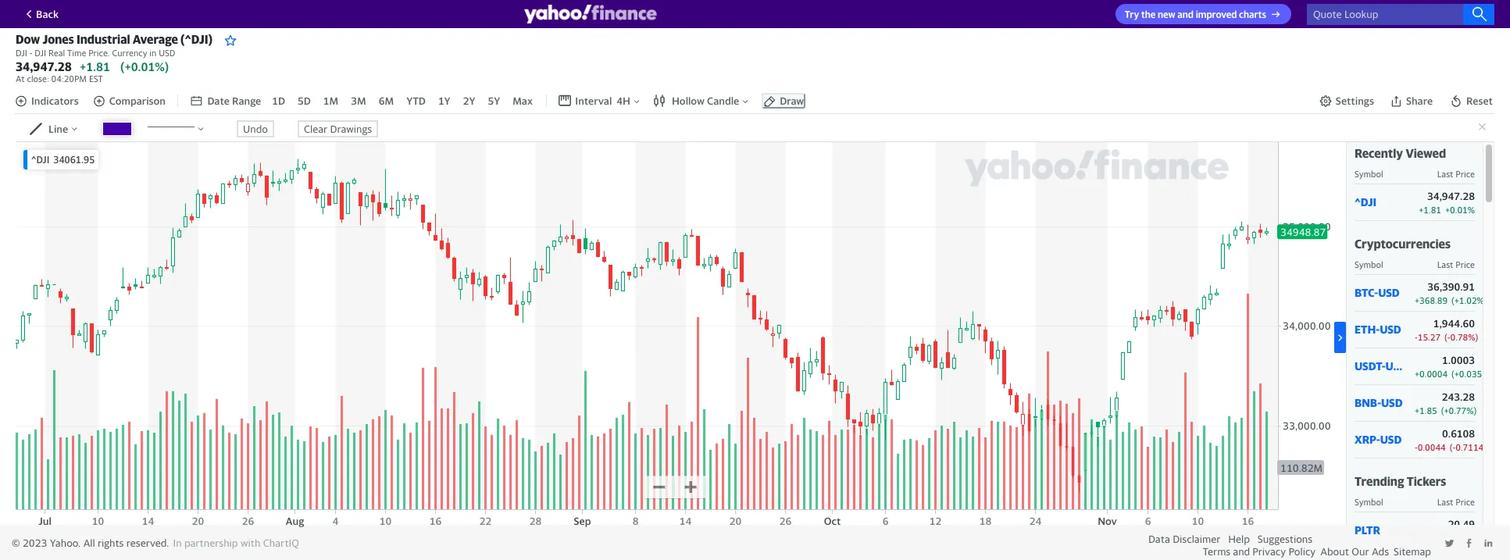 Task type: locate. For each thing, give the bounding box(es) containing it.
1y button
[[437, 93, 452, 109]]

real
[[48, 48, 65, 58]]

dji - dji real time price. currency in usd
[[16, 48, 175, 58]]

back button
[[16, 4, 65, 24]]

xrp-
[[1355, 433, 1380, 446]]

about our ads link
[[1320, 545, 1389, 558]]

0 vertical spatial price
[[1456, 169, 1475, 179]]

disclaimer
[[1173, 533, 1221, 545]]

price up "36,390.91"
[[1456, 259, 1475, 269]]

cryptocurrencies link
[[1355, 236, 1451, 251]]

(- down the 1,944.60
[[1445, 332, 1450, 342]]

price
[[1456, 169, 1475, 179], [1456, 259, 1475, 269], [1456, 497, 1475, 507]]

- inside "1,944.60 -15.27 (-0.78%)"
[[1415, 332, 1418, 342]]

1 price from the top
[[1456, 169, 1475, 179]]

data disclaimer link
[[1148, 533, 1221, 545]]

est
[[89, 74, 103, 84]]

interval 4h
[[575, 95, 630, 107]]

dji left real
[[35, 48, 46, 58]]

34,947.28 +1.81
[[16, 59, 110, 74]]

34,947.28 down real
[[16, 59, 72, 74]]

+1.81 for 34,947.28 +1.81 +0.01%
[[1419, 204, 1441, 215]]

5d button
[[296, 93, 312, 109]]

0 horizontal spatial 34,947.28
[[16, 59, 72, 74]]

0 horizontal spatial and
[[1178, 9, 1194, 20]]

date range button
[[190, 95, 261, 107]]

indicators
[[31, 95, 79, 107]]

2 vertical spatial last price
[[1437, 497, 1475, 507]]

0 vertical spatial symbol
[[1355, 169, 1383, 179]]

0.7114%)
[[1456, 442, 1494, 452]]

0 vertical spatial -
[[29, 48, 32, 58]]

243.28 +1.85 (+0.77%)
[[1415, 390, 1477, 415]]

symbol down recently
[[1355, 169, 1383, 179]]

0 vertical spatial ^dji
[[31, 154, 49, 165]]

symbol for cryptocurrencies
[[1355, 259, 1383, 269]]

(+0.0358%)
[[1452, 369, 1498, 379]]

0 vertical spatial last
[[1437, 169, 1453, 179]]

- down dow
[[29, 48, 32, 58]]

0 horizontal spatial +1.81
[[80, 59, 110, 74]]

usd for usdt-
[[1386, 360, 1407, 373]]

yahoo finance logo image
[[524, 5, 657, 23]]

(- down 0.6108
[[1450, 442, 1456, 452]]

btc-
[[1355, 286, 1378, 299]]

ytd
[[406, 95, 426, 107]]

nav element
[[190, 93, 534, 109]]

3 symbol from the top
[[1355, 497, 1383, 507]]

follow on twitter image
[[1445, 538, 1455, 549]]

(^dji)
[[181, 32, 213, 46]]

3m button
[[349, 93, 368, 109]]

sitemap
[[1394, 545, 1431, 558]]

0.6108 -0.0044 (-0.7114%)
[[1415, 427, 1494, 452]]

1 vertical spatial price
[[1456, 259, 1475, 269]]

last up 20.49
[[1437, 497, 1453, 507]]

drawings
[[330, 122, 372, 135]]

2 price from the top
[[1456, 259, 1475, 269]]

symbol up btc-
[[1355, 259, 1383, 269]]

+0.01%
[[1445, 204, 1475, 215]]

eth-
[[1355, 323, 1380, 336]]

bnb-
[[1355, 396, 1381, 410]]

price up the 34,947.28 +1.81 +0.01%
[[1456, 169, 1475, 179]]

reserved.
[[126, 537, 169, 549]]

chart toolbar toolbar
[[15, 87, 1495, 114]]

interval
[[575, 95, 612, 107]]

1 horizontal spatial and
[[1233, 545, 1250, 558]]

line
[[48, 122, 68, 135]]

^dji 34061.95
[[31, 154, 95, 165]]

1 vertical spatial symbol
[[1355, 259, 1383, 269]]

(+1.02%)
[[1452, 295, 1487, 305]]

with
[[241, 537, 260, 549]]

trending tickers
[[1355, 474, 1446, 488]]

34,947.28 +1.81 +0.01%
[[1419, 190, 1475, 215]]

time
[[67, 48, 86, 58]]

(- inside "1,944.60 -15.27 (-0.78%)"
[[1445, 332, 1450, 342]]

1 last from the top
[[1437, 169, 1453, 179]]

jones
[[42, 32, 74, 46]]

+1.81 down dji - dji real time price. currency in usd
[[80, 59, 110, 74]]

- right eth-usd link
[[1415, 332, 1418, 342]]

symbol for recently viewed
[[1355, 169, 1383, 179]]

-
[[29, 48, 32, 58], [1415, 332, 1418, 342], [1415, 442, 1418, 452]]

1 vertical spatial (-
[[1450, 442, 1456, 452]]

0 vertical spatial (-
[[1445, 332, 1450, 342]]

show more image
[[1334, 332, 1346, 344]]

last
[[1437, 169, 1453, 179], [1437, 259, 1453, 269], [1437, 497, 1453, 507]]

last price up 20.49
[[1437, 497, 1475, 507]]

2 symbol from the top
[[1355, 259, 1383, 269]]

symbol for trending tickers
[[1355, 497, 1383, 507]]

1 vertical spatial ^dji
[[1355, 195, 1377, 209]]

1 horizontal spatial +1.81
[[1419, 204, 1441, 215]]

sitemap link
[[1394, 545, 1431, 558]]

last for cryptocurrencies
[[1437, 259, 1453, 269]]

5y
[[488, 95, 500, 107]]

+1.81 inside the 34,947.28 +1.81 +0.01%
[[1419, 204, 1441, 215]]

1 horizontal spatial 34,947.28
[[1427, 190, 1475, 202]]

1 vertical spatial last
[[1437, 259, 1453, 269]]

+1.81
[[80, 59, 110, 74], [1419, 204, 1441, 215]]

0 vertical spatial and
[[1178, 9, 1194, 20]]

0 vertical spatial +1.81
[[80, 59, 110, 74]]

1 vertical spatial -
[[1415, 332, 1418, 342]]

3 price from the top
[[1456, 497, 1475, 507]]

usd up usdt-usd link at the right bottom of page
[[1380, 323, 1401, 336]]

max
[[513, 95, 533, 107]]

^dji for ^dji 34061.95
[[31, 154, 49, 165]]

dji down dow
[[16, 48, 27, 58]]

symbol down trending
[[1355, 497, 1383, 507]]

data disclaimer help suggestions terms and privacy policy about our ads sitemap
[[1148, 533, 1431, 558]]

and right terms
[[1233, 545, 1250, 558]]

- for xrp-usd
[[1415, 442, 1418, 452]]

usd up eth-usd link
[[1378, 286, 1400, 299]]

new
[[1158, 9, 1176, 20]]

- inside 0.6108 -0.0044 (-0.7114%)
[[1415, 442, 1418, 452]]

^dji left 34061.95
[[31, 154, 49, 165]]

1 horizontal spatial dji
[[35, 48, 46, 58]]

2 last price from the top
[[1437, 259, 1475, 269]]

2y
[[463, 95, 475, 107]]

^dji for ^dji
[[1355, 195, 1377, 209]]

+1.81 left +0.01%
[[1419, 204, 1441, 215]]

0.78%)
[[1450, 332, 1478, 342]]

last price up "36,390.91"
[[1437, 259, 1475, 269]]

0 horizontal spatial dji
[[16, 48, 27, 58]]

date
[[207, 95, 230, 107]]

pltr link
[[1355, 524, 1407, 537]]

price.
[[88, 48, 110, 58]]

policy
[[1289, 545, 1316, 558]]

price up 20.49
[[1456, 497, 1475, 507]]

reset button
[[1449, 93, 1495, 109]]

3 last price from the top
[[1437, 497, 1475, 507]]

price for cryptocurrencies
[[1456, 259, 1475, 269]]

(- inside 0.6108 -0.0044 (-0.7114%)
[[1450, 442, 1456, 452]]

1 vertical spatial +1.81
[[1419, 204, 1441, 215]]

0 vertical spatial last price
[[1437, 169, 1475, 179]]

34,947.28 for 34,947.28 +1.81
[[16, 59, 72, 74]]

1 horizontal spatial ^dji
[[1355, 195, 1377, 209]]

usd left +0.0004 in the right bottom of the page
[[1386, 360, 1407, 373]]

1 vertical spatial and
[[1233, 545, 1250, 558]]

2 vertical spatial last
[[1437, 497, 1453, 507]]

1 vertical spatial last price
[[1437, 259, 1475, 269]]

1 dji from the left
[[16, 48, 27, 58]]

0 horizontal spatial ^dji
[[31, 154, 49, 165]]

average
[[133, 32, 178, 46]]

0 vertical spatial 34,947.28
[[16, 59, 72, 74]]

last price up the 34,947.28 +1.81 +0.01%
[[1437, 169, 1475, 179]]

1 last price from the top
[[1437, 169, 1475, 179]]

2 last from the top
[[1437, 259, 1453, 269]]

last down viewed
[[1437, 169, 1453, 179]]

^dji inside right column element
[[1355, 195, 1377, 209]]

- up tickers
[[1415, 442, 1418, 452]]

1 vertical spatial 34,947.28
[[1427, 190, 1475, 202]]

3 last from the top
[[1437, 497, 1453, 507]]

and right the new at top
[[1178, 9, 1194, 20]]

(- for eth-usd
[[1445, 332, 1450, 342]]

34,947.28 up +0.01%
[[1427, 190, 1475, 202]]

1 symbol from the top
[[1355, 169, 1383, 179]]

34,947.28 inside the 34,947.28 +1.81 +0.01%
[[1427, 190, 1475, 202]]

last price
[[1437, 169, 1475, 179], [1437, 259, 1475, 269], [1437, 497, 1475, 507]]

last up "36,390.91"
[[1437, 259, 1453, 269]]

^dji
[[31, 154, 49, 165], [1355, 195, 1377, 209]]

usd down bnb-usd link
[[1380, 433, 1402, 446]]

2 vertical spatial -
[[1415, 442, 1418, 452]]

suggestions link
[[1258, 533, 1313, 545]]

xrp-usd link
[[1355, 433, 1407, 446]]

- for eth-usd
[[1415, 332, 1418, 342]]

usdt-usd link
[[1355, 360, 1407, 373]]

partnership
[[184, 537, 238, 549]]

36,390.91
[[1427, 280, 1475, 293]]

2 vertical spatial symbol
[[1355, 497, 1383, 507]]

^dji down recently
[[1355, 195, 1377, 209]]

max button
[[511, 93, 534, 109]]

follow on facebook image
[[1464, 538, 1474, 549]]

usd left +1.85
[[1381, 396, 1403, 410]]

try the new and improved charts
[[1125, 9, 1266, 20]]

2 vertical spatial price
[[1456, 497, 1475, 507]]

usd for btc-
[[1378, 286, 1400, 299]]

recently viewed
[[1355, 146, 1446, 160]]



Task type: describe. For each thing, give the bounding box(es) containing it.
usd for bnb-
[[1381, 396, 1403, 410]]

settings
[[1336, 95, 1374, 107]]

recently
[[1355, 146, 1403, 160]]

last for trending tickers
[[1437, 497, 1453, 507]]

+0.72
[[1419, 533, 1441, 543]]

0.6108
[[1442, 427, 1475, 440]]

try
[[1125, 9, 1139, 20]]

close:
[[27, 74, 49, 84]]

20.49
[[1448, 518, 1475, 530]]

share
[[1406, 95, 1433, 107]]

usdt-
[[1355, 360, 1386, 373]]

in
[[173, 537, 182, 549]]

cryptocurrencies
[[1355, 236, 1451, 251]]

04:20pm
[[51, 74, 87, 84]]

(+0.01%) at close:  04:20pm est
[[16, 59, 169, 84]]

1,944.60 -15.27 (-0.78%)
[[1415, 317, 1478, 342]]

15.27
[[1418, 332, 1441, 342]]

clear drawings
[[304, 122, 372, 135]]

+368.89
[[1415, 295, 1448, 305]]

candle
[[707, 95, 739, 107]]

20.49 +0.72 +3.64%
[[1419, 518, 1475, 543]]

last price for trending tickers
[[1437, 497, 1475, 507]]

btc-usd link
[[1355, 286, 1407, 299]]

help link
[[1228, 533, 1250, 545]]

settings button
[[1319, 95, 1374, 107]]

4h
[[617, 95, 630, 107]]

clear drawings button
[[298, 120, 378, 137]]

xrp-usd
[[1355, 433, 1402, 446]]

line button
[[30, 122, 79, 135]]

and inside button
[[1178, 9, 1194, 20]]

about
[[1320, 545, 1349, 558]]

back
[[36, 8, 59, 20]]

comparison
[[109, 95, 166, 107]]

2 dji from the left
[[35, 48, 46, 58]]

pltr
[[1355, 524, 1380, 537]]

ytd button
[[405, 93, 427, 109]]

suggestions
[[1258, 533, 1313, 545]]

last price for recently viewed
[[1437, 169, 1475, 179]]

draw button
[[762, 93, 806, 109]]

search image
[[1472, 6, 1488, 22]]

Quote Lookup text field
[[1307, 4, 1495, 25]]

our
[[1352, 545, 1369, 558]]

34,947.28 for 34,947.28 +1.81 +0.01%
[[1427, 190, 1475, 202]]

5d
[[298, 95, 311, 107]]

date range
[[207, 95, 261, 107]]

at
[[16, 74, 25, 84]]

1,944.60
[[1433, 317, 1475, 329]]

right column element
[[1346, 142, 1498, 560]]

1y
[[438, 95, 451, 107]]

dow jones industrial average (^dji)
[[16, 32, 213, 46]]

and inside data disclaimer help suggestions terms and privacy policy about our ads sitemap
[[1233, 545, 1250, 558]]

1.0003 +0.0004 (+0.0358%)
[[1415, 354, 1498, 379]]

bnb-usd link
[[1355, 396, 1407, 410]]

recently viewed link
[[1355, 146, 1446, 160]]

2023
[[23, 537, 47, 549]]

(+0.01%)
[[120, 59, 169, 74]]

price for recently viewed
[[1456, 169, 1475, 179]]

privacy
[[1253, 545, 1286, 558]]

usd for xrp-
[[1380, 433, 1402, 446]]

currency
[[112, 48, 147, 58]]

the
[[1141, 9, 1156, 20]]

terms link
[[1203, 545, 1231, 558]]

6m
[[379, 95, 394, 107]]

last for recently viewed
[[1437, 169, 1453, 179]]

hollow candle
[[672, 95, 739, 107]]

+1.85
[[1415, 405, 1437, 415]]

share button
[[1388, 93, 1434, 109]]

try the new and improved charts button
[[1116, 4, 1291, 24]]

indicators button
[[15, 95, 79, 107]]

undo
[[243, 122, 268, 135]]

industrial
[[76, 32, 130, 46]]

+1.81 for 34,947.28 +1.81
[[80, 59, 110, 74]]

chartiq
[[263, 537, 299, 549]]

eth-usd link
[[1355, 323, 1407, 336]]

help
[[1228, 533, 1250, 545]]

usd right in
[[159, 48, 175, 58]]

^dji link
[[1355, 195, 1407, 209]]

viewed
[[1406, 146, 1446, 160]]

5y button
[[486, 93, 502, 109]]

trending tickers link
[[1355, 474, 1446, 488]]

34061.95
[[53, 154, 95, 165]]

1d button
[[271, 93, 287, 109]]

usd for eth-
[[1380, 323, 1401, 336]]

last price for cryptocurrencies
[[1437, 259, 1475, 269]]

(- for xrp-usd
[[1450, 442, 1456, 452]]

draw
[[780, 95, 804, 107]]

follow on linkedin image
[[1484, 538, 1494, 549]]

tickers
[[1407, 474, 1446, 488]]

1m button
[[322, 93, 340, 109]]

trending
[[1355, 474, 1404, 488]]

© 2023 yahoo. all rights reserved. in partnership with chartiq
[[12, 537, 299, 549]]

reset
[[1466, 95, 1493, 107]]

all
[[83, 537, 95, 549]]

hollow
[[672, 95, 705, 107]]

range
[[232, 95, 261, 107]]

price for trending tickers
[[1456, 497, 1475, 507]]

privacy policy link
[[1253, 545, 1316, 558]]



Task type: vqa. For each thing, say whether or not it's contained in the screenshot.


